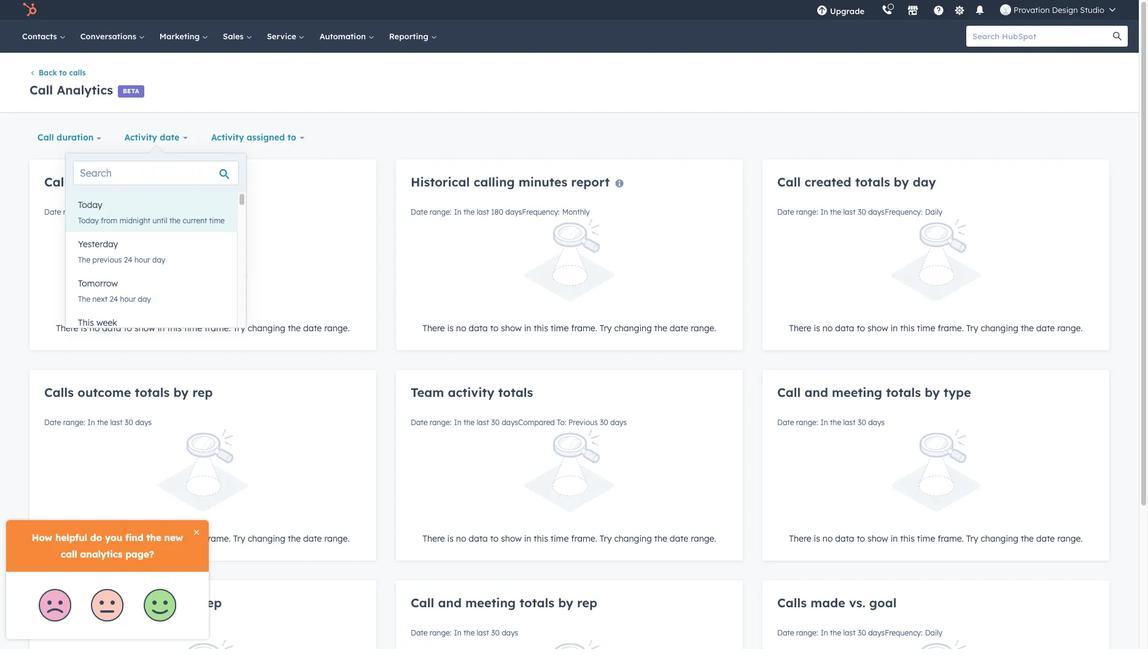 Task type: vqa. For each thing, say whether or not it's contained in the screenshot.
Call created totals by day data
yes



Task type: describe. For each thing, give the bounding box(es) containing it.
marketing link
[[152, 20, 216, 53]]

and for call and meeting totals by type
[[805, 385, 828, 401]]

to inside popup button
[[288, 132, 296, 143]]

sales
[[223, 31, 246, 41]]

days for calls made vs. goal
[[869, 629, 885, 638]]

range. for calls placed totals by rep
[[324, 323, 350, 334]]

reporting link
[[382, 20, 444, 53]]

daily for call created totals by day
[[925, 208, 943, 217]]

range: for call and meeting totals by type
[[796, 418, 818, 428]]

midnight
[[120, 216, 151, 225]]

show for call and meeting totals by type
[[868, 534, 889, 545]]

automation
[[320, 31, 368, 41]]

range. for calls outcome totals by rep
[[324, 534, 350, 545]]

calling icon button
[[877, 2, 898, 18]]

no for calls outcome totals by rep
[[90, 534, 100, 545]]

date for call created totals by day
[[1037, 323, 1055, 334]]

duration for call duration average by rep
[[71, 596, 125, 611]]

conversations link
[[73, 20, 152, 53]]

totals for created
[[855, 175, 890, 190]]

changing for calls placed totals by rep
[[248, 323, 286, 334]]

try for call created totals by day
[[967, 323, 979, 334]]

hubspot link
[[15, 2, 46, 17]]

service
[[267, 31, 299, 41]]

last for call created totals by day
[[844, 208, 856, 217]]

there for call created totals by day
[[789, 323, 812, 334]]

next
[[92, 295, 108, 304]]

back to calls
[[39, 68, 86, 78]]

30 for team activity totals
[[491, 418, 500, 428]]

date range: in the last 30 days for calls placed totals by rep
[[44, 208, 152, 217]]

activity date
[[124, 132, 179, 143]]

assigned
[[247, 132, 285, 143]]

placed
[[78, 175, 119, 190]]

call for call duration
[[37, 132, 54, 143]]

in for team activity totals
[[454, 418, 462, 428]]

call and meeting totals by rep
[[411, 596, 598, 611]]

to:
[[557, 418, 567, 428]]

activity assigned to
[[211, 132, 296, 143]]

there for team activity totals
[[423, 534, 445, 545]]

in for call and meeting totals by type
[[821, 418, 828, 428]]

activity for activity date
[[124, 132, 157, 143]]

from
[[101, 216, 117, 225]]

reporting
[[389, 31, 431, 41]]

no for call created totals by day
[[823, 323, 833, 334]]

automation link
[[312, 20, 382, 53]]

range: for calls made vs. goal
[[796, 629, 818, 638]]

date range: in the last 30 days frequency: daily for totals
[[778, 208, 943, 217]]

30 right previous in the bottom of the page
[[600, 418, 608, 428]]

24 for yesterday
[[124, 255, 132, 265]]

help button
[[929, 0, 950, 20]]

tomorrow button
[[66, 271, 237, 296]]

days for calls placed totals by rep
[[135, 208, 152, 217]]

in for call and meeting totals by rep
[[454, 629, 462, 638]]

conversations
[[80, 31, 139, 41]]

calls placed totals by rep
[[44, 175, 200, 190]]

call duration
[[37, 132, 94, 143]]

historical
[[411, 175, 470, 190]]

days for call and meeting totals by type
[[869, 418, 885, 428]]

back to calls link
[[29, 68, 86, 78]]

there is no data to show in this time frame. try changing the date range. for calls outcome totals by rep
[[56, 534, 350, 545]]

data for calls placed totals by rep
[[102, 323, 121, 334]]

compared
[[518, 418, 555, 428]]

rep for calls placed totals by rep
[[180, 175, 200, 190]]

changing for team activity totals
[[614, 534, 652, 545]]

date for calls placed totals by rep
[[303, 323, 322, 334]]

historical calling minutes report
[[411, 175, 610, 190]]

marketing
[[160, 31, 202, 41]]

days right 180
[[506, 208, 522, 217]]

show for calls placed totals by rep
[[134, 323, 155, 334]]

meeting for call and meeting totals by rep
[[466, 596, 516, 611]]

calling
[[474, 175, 515, 190]]

there is no data to show in this time frame. try changing the date range. for team activity totals
[[423, 534, 717, 545]]

activity
[[448, 385, 495, 401]]

in for call created totals by day
[[821, 208, 828, 217]]

range: for calls outcome totals by rep
[[63, 418, 85, 428]]

contacts
[[22, 31, 59, 41]]

team activity totals
[[411, 385, 533, 401]]

provation
[[1014, 5, 1050, 15]]

show for call created totals by day
[[868, 323, 889, 334]]

help image
[[934, 6, 945, 17]]

type
[[944, 385, 971, 401]]

date range: in the last 30 days for call and meeting totals by type
[[778, 418, 885, 428]]

back
[[39, 68, 57, 78]]

date for call and meeting totals by type
[[1037, 534, 1055, 545]]

analytics
[[57, 82, 113, 98]]

there is no data to show in this time frame. try changing the date range. for calls placed totals by rep
[[56, 323, 350, 334]]

totals for placed
[[122, 175, 157, 190]]

calls made vs. goal
[[778, 596, 897, 611]]

by for call duration average by rep
[[183, 596, 198, 611]]

calling icon image
[[882, 5, 893, 16]]

range: for calls placed totals by rep
[[63, 208, 85, 217]]

date inside dropdown button
[[160, 132, 179, 143]]

marketplaces image
[[908, 6, 919, 17]]

tomorrow
[[78, 278, 118, 289]]

frame. for call created totals by day
[[938, 323, 964, 334]]

yesterday button
[[66, 232, 237, 257]]

last for calls placed totals by rep
[[110, 208, 123, 217]]

upgrade image
[[817, 6, 828, 17]]

monthly
[[562, 208, 590, 217]]

data for calls outcome totals by rep
[[102, 534, 121, 545]]

time inside today today from midnight until the current time
[[209, 216, 225, 225]]

activity assigned to button
[[203, 126, 313, 150]]

today button
[[66, 193, 237, 217]]

30 for call and meeting totals by type
[[858, 418, 866, 428]]

call for call and meeting totals by type
[[778, 385, 801, 401]]

date range: in the last 30 days for calls outcome totals by rep
[[44, 418, 152, 428]]

activity date button
[[116, 126, 196, 150]]

there is no data to show in this time frame. try changing the date range. for call and meeting totals by type
[[789, 534, 1083, 545]]

24 for tomorrow
[[110, 295, 118, 304]]

date range: in the last 30 days compared to: previous 30 days
[[411, 418, 627, 428]]

report
[[571, 175, 610, 190]]

previous
[[569, 418, 598, 428]]

this for call created totals by day
[[901, 323, 915, 334]]

range: for call created totals by day
[[796, 208, 818, 217]]

vs.
[[849, 596, 866, 611]]

call duration average by rep
[[44, 596, 222, 611]]

call created totals by day
[[778, 175, 936, 190]]

range. for call created totals by day
[[1058, 323, 1083, 334]]

last left 180
[[477, 208, 489, 217]]

30 for call and meeting totals by rep
[[491, 629, 500, 638]]

service link
[[260, 20, 312, 53]]

days for call created totals by day
[[869, 208, 885, 217]]

call for call duration average by rep
[[44, 596, 68, 611]]

call for call created totals by day
[[778, 175, 801, 190]]

notifications button
[[970, 0, 991, 20]]

upgrade
[[830, 6, 865, 16]]

current
[[183, 216, 207, 225]]

calls
[[69, 68, 86, 78]]

there for call and meeting totals by type
[[789, 534, 812, 545]]

is for calls outcome totals by rep
[[81, 534, 87, 545]]

provation design studio
[[1014, 5, 1105, 15]]

menu containing provation design studio
[[808, 0, 1125, 20]]

made
[[811, 596, 846, 611]]

date range: in the last 30 days for call and meeting totals by rep
[[411, 629, 518, 638]]

week
[[96, 318, 117, 329]]

no for calls placed totals by rep
[[90, 323, 100, 334]]

this week
[[78, 318, 117, 329]]

beta
[[123, 87, 139, 95]]

tomorrow the next 24 hour day
[[78, 278, 151, 304]]

no for call and meeting totals by type
[[823, 534, 833, 545]]

frequency: for calls made vs. goal
[[885, 629, 923, 638]]

30 for call created totals by day
[[858, 208, 866, 217]]

search button
[[1107, 26, 1128, 47]]



Task type: locate. For each thing, give the bounding box(es) containing it.
duration for call duration
[[57, 132, 94, 143]]

today left from at the left top
[[78, 216, 99, 225]]

activity inside dropdown button
[[124, 132, 157, 143]]

meeting for call and meeting totals by type
[[832, 385, 883, 401]]

the down yesterday
[[78, 255, 90, 265]]

data
[[102, 323, 121, 334], [469, 323, 488, 334], [835, 323, 855, 334], [102, 534, 121, 545], [469, 534, 488, 545], [835, 534, 855, 545]]

days for calls outcome totals by rep
[[135, 418, 152, 428]]

2 daily from the top
[[925, 629, 943, 638]]

days left until
[[135, 208, 152, 217]]

days
[[135, 208, 152, 217], [506, 208, 522, 217], [869, 208, 885, 217], [135, 418, 152, 428], [502, 418, 518, 428], [611, 418, 627, 428], [869, 418, 885, 428], [502, 629, 518, 638], [869, 629, 885, 638]]

this for calls placed totals by rep
[[167, 323, 182, 334]]

team
[[411, 385, 444, 401]]

30 down call and meeting totals by type
[[858, 418, 866, 428]]

1 vertical spatial daily
[[925, 629, 943, 638]]

until
[[153, 216, 167, 225]]

today down placed
[[78, 200, 102, 211]]

1 horizontal spatial day
[[152, 255, 165, 265]]

try for calls placed totals by rep
[[233, 323, 245, 334]]

time for calls outcome totals by rep
[[184, 534, 202, 545]]

try
[[233, 323, 245, 334], [600, 323, 612, 334], [967, 323, 979, 334], [233, 534, 245, 545], [600, 534, 612, 545], [967, 534, 979, 545]]

call inside call duration button
[[37, 132, 54, 143]]

this for team activity totals
[[534, 534, 548, 545]]

0 horizontal spatial and
[[438, 596, 462, 611]]

frame. for calls outcome totals by rep
[[205, 534, 231, 545]]

rep for calls outcome totals by rep
[[192, 385, 213, 401]]

menu
[[808, 0, 1125, 20]]

30 down team activity totals at left
[[491, 418, 500, 428]]

last down call and meeting totals by type
[[844, 418, 856, 428]]

last down calls placed totals by rep
[[110, 208, 123, 217]]

calls left placed
[[44, 175, 74, 190]]

1 the from the top
[[78, 255, 90, 265]]

james peterson image
[[1001, 4, 1012, 15]]

in left from at the left top
[[87, 208, 95, 217]]

is for call created totals by day
[[814, 323, 821, 334]]

date range: in the last 30 days frequency: daily down call created totals by day
[[778, 208, 943, 217]]

in for call created totals by day
[[891, 323, 898, 334]]

1 vertical spatial date range: in the last 30 days frequency: daily
[[778, 629, 943, 638]]

30
[[125, 208, 133, 217], [858, 208, 866, 217], [125, 418, 133, 428], [491, 418, 500, 428], [600, 418, 608, 428], [858, 418, 866, 428], [491, 629, 500, 638], [858, 629, 866, 638]]

hour up tomorrow button on the top of the page
[[134, 255, 150, 265]]

last down "call and meeting totals by rep"
[[477, 629, 489, 638]]

date range: in the last 30 days down outcome
[[44, 418, 152, 428]]

in for calls outcome totals by rep
[[158, 534, 165, 545]]

yesterday the previous 24 hour day
[[78, 239, 165, 265]]

this for call and meeting totals by type
[[901, 534, 915, 545]]

in for calls outcome totals by rep
[[87, 418, 95, 428]]

24 inside tomorrow the next 24 hour day
[[110, 295, 118, 304]]

in for calls made vs. goal
[[821, 629, 828, 638]]

contacts link
[[15, 20, 73, 53]]

data for call created totals by day
[[835, 323, 855, 334]]

days right previous in the bottom of the page
[[611, 418, 627, 428]]

by for calls placed totals by rep
[[161, 175, 176, 190]]

previous
[[92, 255, 122, 265]]

call and meeting totals by type
[[778, 385, 971, 401]]

frequency:
[[522, 208, 560, 217], [885, 208, 923, 217], [885, 629, 923, 638]]

average
[[128, 596, 179, 611]]

daily for calls made vs. goal
[[925, 629, 943, 638]]

2 today from the top
[[78, 216, 99, 225]]

duration inside button
[[57, 132, 94, 143]]

call for call and meeting totals by rep
[[411, 596, 434, 611]]

day inside yesterday the previous 24 hour day
[[152, 255, 165, 265]]

date for team activity totals
[[411, 418, 428, 428]]

data for team activity totals
[[469, 534, 488, 545]]

hour inside tomorrow the next 24 hour day
[[120, 295, 136, 304]]

show
[[134, 323, 155, 334], [501, 323, 522, 334], [868, 323, 889, 334], [134, 534, 155, 545], [501, 534, 522, 545], [868, 534, 889, 545]]

changing for call created totals by day
[[981, 323, 1019, 334]]

2 the from the top
[[78, 295, 90, 304]]

settings link
[[952, 3, 967, 16]]

yesterday
[[78, 239, 118, 250]]

try for call and meeting totals by type
[[967, 534, 979, 545]]

is for call and meeting totals by type
[[814, 534, 821, 545]]

30 for calls placed totals by rep
[[125, 208, 133, 217]]

created
[[805, 175, 852, 190]]

0 vertical spatial today
[[78, 200, 102, 211]]

1 vertical spatial duration
[[71, 596, 125, 611]]

call for call analytics
[[29, 82, 53, 98]]

days down call created totals by day
[[869, 208, 885, 217]]

this for calls outcome totals by rep
[[167, 534, 182, 545]]

today today from midnight until the current time
[[78, 200, 225, 225]]

0 horizontal spatial 24
[[110, 295, 118, 304]]

the for yesterday
[[78, 255, 90, 265]]

is for calls placed totals by rep
[[81, 323, 87, 334]]

search image
[[1114, 32, 1122, 41]]

date for call created totals by day
[[778, 208, 794, 217]]

day
[[913, 175, 936, 190], [152, 255, 165, 265], [138, 295, 151, 304]]

minutes
[[519, 175, 568, 190]]

changing for call and meeting totals by type
[[981, 534, 1019, 545]]

180
[[491, 208, 504, 217]]

0 horizontal spatial day
[[138, 295, 151, 304]]

date range: in the last 30 days frequency: daily
[[778, 208, 943, 217], [778, 629, 943, 638]]

list box containing today
[[66, 193, 246, 350]]

day for tomorrow
[[138, 295, 151, 304]]

2 date range: in the last 30 days frequency: daily from the top
[[778, 629, 943, 638]]

Search search field
[[73, 161, 239, 185]]

in
[[87, 208, 95, 217], [454, 208, 462, 217], [821, 208, 828, 217], [87, 418, 95, 428], [454, 418, 462, 428], [821, 418, 828, 428], [454, 629, 462, 638], [821, 629, 828, 638]]

2 vertical spatial calls
[[778, 596, 807, 611]]

days for call and meeting totals by rep
[[502, 629, 518, 638]]

0 vertical spatial duration
[[57, 132, 94, 143]]

days down team activity totals at left
[[502, 418, 518, 428]]

totals
[[122, 175, 157, 190], [855, 175, 890, 190], [135, 385, 170, 401], [498, 385, 533, 401], [886, 385, 921, 401], [520, 596, 555, 611]]

rep
[[180, 175, 200, 190], [192, 385, 213, 401], [202, 596, 222, 611], [577, 596, 598, 611]]

days down call and meeting totals by type
[[869, 418, 885, 428]]

0 vertical spatial meeting
[[832, 385, 883, 401]]

last for call and meeting totals by type
[[844, 418, 856, 428]]

there is no data to show in this time frame. try changing the date range.
[[56, 323, 350, 334], [423, 323, 717, 334], [789, 323, 1083, 334], [56, 534, 350, 545], [423, 534, 717, 545], [789, 534, 1083, 545]]

calls left made
[[778, 596, 807, 611]]

there
[[56, 323, 78, 334], [423, 323, 445, 334], [789, 323, 812, 334], [56, 534, 78, 545], [423, 534, 445, 545], [789, 534, 812, 545]]

hour
[[134, 255, 150, 265], [120, 295, 136, 304]]

in down outcome
[[87, 418, 95, 428]]

2 horizontal spatial day
[[913, 175, 936, 190]]

range: for team activity totals
[[430, 418, 452, 428]]

date range: in the last 30 days frequency: daily down vs.
[[778, 629, 943, 638]]

last down calls outcome totals by rep
[[110, 418, 123, 428]]

duration down call analytics
[[57, 132, 94, 143]]

this week button
[[66, 311, 237, 335]]

0 vertical spatial daily
[[925, 208, 943, 217]]

1 vertical spatial 24
[[110, 295, 118, 304]]

this
[[78, 318, 94, 329]]

last down vs.
[[844, 629, 856, 638]]

0 vertical spatial date range: in the last 30 days frequency: daily
[[778, 208, 943, 217]]

studio
[[1081, 5, 1105, 15]]

day for yesterday
[[152, 255, 165, 265]]

2 vertical spatial day
[[138, 295, 151, 304]]

the left next
[[78, 295, 90, 304]]

days down goal
[[869, 629, 885, 638]]

time for calls placed totals by rep
[[184, 323, 202, 334]]

call analytics
[[29, 82, 113, 98]]

last for call and meeting totals by rep
[[477, 629, 489, 638]]

30 down "call and meeting totals by rep"
[[491, 629, 500, 638]]

date range: in the last 180 days frequency: monthly
[[411, 208, 590, 217]]

no
[[90, 323, 100, 334], [456, 323, 466, 334], [823, 323, 833, 334], [90, 534, 100, 545], [456, 534, 466, 545], [823, 534, 833, 545]]

call duration button
[[29, 126, 109, 150]]

changing for calls outcome totals by rep
[[248, 534, 286, 545]]

last down call created totals by day
[[844, 208, 856, 217]]

24 right next
[[110, 295, 118, 304]]

calls outcome totals by rep
[[44, 385, 213, 401]]

30 down vs.
[[858, 629, 866, 638]]

meeting
[[832, 385, 883, 401], [466, 596, 516, 611]]

last
[[110, 208, 123, 217], [477, 208, 489, 217], [844, 208, 856, 217], [110, 418, 123, 428], [477, 418, 489, 428], [844, 418, 856, 428], [477, 629, 489, 638], [844, 629, 856, 638]]

frequency: down call created totals by day
[[885, 208, 923, 217]]

24 inside yesterday the previous 24 hour day
[[124, 255, 132, 265]]

there for calls placed totals by rep
[[56, 323, 78, 334]]

30 right from at the left top
[[125, 208, 133, 217]]

calls left outcome
[[44, 385, 74, 401]]

1 horizontal spatial meeting
[[832, 385, 883, 401]]

0 vertical spatial day
[[913, 175, 936, 190]]

range.
[[324, 323, 350, 334], [691, 323, 717, 334], [1058, 323, 1083, 334], [324, 534, 350, 545], [691, 534, 717, 545], [1058, 534, 1083, 545]]

calls for calls placed totals by rep
[[44, 175, 74, 190]]

1 vertical spatial today
[[78, 216, 99, 225]]

1 vertical spatial hour
[[120, 295, 136, 304]]

0 vertical spatial and
[[805, 385, 828, 401]]

rep for call duration average by rep
[[202, 596, 222, 611]]

2 activity from the left
[[211, 132, 244, 143]]

last down team activity totals at left
[[477, 418, 489, 428]]

is for team activity totals
[[447, 534, 454, 545]]

range. for team activity totals
[[691, 534, 717, 545]]

time for call created totals by day
[[917, 323, 936, 334]]

in down created
[[821, 208, 828, 217]]

activity up search search box
[[124, 132, 157, 143]]

days for team activity totals
[[502, 418, 518, 428]]

the
[[97, 208, 108, 217], [464, 208, 475, 217], [830, 208, 842, 217], [169, 216, 181, 225], [288, 323, 301, 334], [655, 323, 668, 334], [1021, 323, 1034, 334], [97, 418, 108, 428], [464, 418, 475, 428], [830, 418, 842, 428], [288, 534, 301, 545], [655, 534, 668, 545], [1021, 534, 1034, 545], [464, 629, 475, 638], [830, 629, 842, 638]]

hour for tomorrow
[[120, 295, 136, 304]]

days down calls outcome totals by rep
[[135, 418, 152, 428]]

1 daily from the top
[[925, 208, 943, 217]]

date range: in the last 30 days down "call and meeting totals by rep"
[[411, 629, 518, 638]]

calls for calls outcome totals by rep
[[44, 385, 74, 401]]

provation design studio button
[[993, 0, 1123, 20]]

the inside yesterday the previous 24 hour day
[[78, 255, 90, 265]]

sales link
[[216, 20, 260, 53]]

frequency: down minutes
[[522, 208, 560, 217]]

1 vertical spatial meeting
[[466, 596, 516, 611]]

in down call and meeting totals by type
[[821, 418, 828, 428]]

1 vertical spatial calls
[[44, 385, 74, 401]]

time
[[209, 216, 225, 225], [184, 323, 202, 334], [551, 323, 569, 334], [917, 323, 936, 334], [184, 534, 202, 545], [551, 534, 569, 545], [917, 534, 936, 545]]

date for calls outcome totals by rep
[[303, 534, 322, 545]]

calls for calls made vs. goal
[[778, 596, 807, 611]]

last for team activity totals
[[477, 418, 489, 428]]

in for calls placed totals by rep
[[87, 208, 95, 217]]

duration left average
[[71, 596, 125, 611]]

call
[[29, 82, 53, 98], [37, 132, 54, 143], [778, 175, 801, 190], [778, 385, 801, 401], [44, 596, 68, 611], [411, 596, 434, 611]]

and
[[805, 385, 828, 401], [438, 596, 462, 611]]

0 horizontal spatial activity
[[124, 132, 157, 143]]

frame. for team activity totals
[[571, 534, 598, 545]]

frequency: down goal
[[885, 629, 923, 638]]

the
[[78, 255, 90, 265], [78, 295, 90, 304]]

in down made
[[821, 629, 828, 638]]

24 right the previous at the left
[[124, 255, 132, 265]]

marketplaces button
[[900, 0, 926, 20]]

last for calls made vs. goal
[[844, 629, 856, 638]]

1 horizontal spatial activity
[[211, 132, 244, 143]]

design
[[1052, 5, 1078, 15]]

30 down calls outcome totals by rep
[[125, 418, 133, 428]]

show for calls outcome totals by rep
[[134, 534, 155, 545]]

in down "call and meeting totals by rep"
[[454, 629, 462, 638]]

list box
[[66, 193, 246, 350]]

1 date range: in the last 30 days frequency: daily from the top
[[778, 208, 943, 217]]

menu item
[[873, 0, 876, 20]]

days down "call and meeting totals by rep"
[[502, 629, 518, 638]]

1 vertical spatial and
[[438, 596, 462, 611]]

in
[[158, 323, 165, 334], [524, 323, 531, 334], [891, 323, 898, 334], [158, 534, 165, 545], [524, 534, 531, 545], [891, 534, 898, 545]]

date for calls outcome totals by rep
[[44, 418, 61, 428]]

1 activity from the left
[[124, 132, 157, 143]]

duration
[[57, 132, 94, 143], [71, 596, 125, 611]]

time for team activity totals
[[551, 534, 569, 545]]

hour right next
[[120, 295, 136, 304]]

in down activity
[[454, 418, 462, 428]]

by
[[161, 175, 176, 190], [894, 175, 909, 190], [174, 385, 189, 401], [925, 385, 940, 401], [183, 596, 198, 611], [558, 596, 574, 611]]

and for call and meeting totals by rep
[[438, 596, 462, 611]]

this
[[167, 323, 182, 334], [534, 323, 548, 334], [901, 323, 915, 334], [167, 534, 182, 545], [534, 534, 548, 545], [901, 534, 915, 545]]

1 horizontal spatial and
[[805, 385, 828, 401]]

in for call and meeting totals by type
[[891, 534, 898, 545]]

frame. for calls placed totals by rep
[[205, 323, 231, 334]]

activity
[[124, 132, 157, 143], [211, 132, 244, 143]]

1 horizontal spatial 24
[[124, 255, 132, 265]]

activity inside popup button
[[211, 132, 244, 143]]

30 down call created totals by day
[[858, 208, 866, 217]]

date range: in the last 30 days down placed
[[44, 208, 152, 217]]

outcome
[[78, 385, 131, 401]]

0 vertical spatial the
[[78, 255, 90, 265]]

24
[[124, 255, 132, 265], [110, 295, 118, 304]]

frame.
[[205, 323, 231, 334], [571, 323, 598, 334], [938, 323, 964, 334], [205, 534, 231, 545], [571, 534, 598, 545], [938, 534, 964, 545]]

1 vertical spatial day
[[152, 255, 165, 265]]

frame. for call and meeting totals by type
[[938, 534, 964, 545]]

last for calls outcome totals by rep
[[110, 418, 123, 428]]

no for team activity totals
[[456, 534, 466, 545]]

30 for calls outcome totals by rep
[[125, 418, 133, 428]]

frequency: for call created totals by day
[[885, 208, 923, 217]]

date
[[44, 208, 61, 217], [411, 208, 428, 217], [778, 208, 794, 217], [44, 418, 61, 428], [411, 418, 428, 428], [778, 418, 794, 428], [411, 629, 428, 638], [778, 629, 794, 638]]

by for calls outcome totals by rep
[[174, 385, 189, 401]]

range. for call and meeting totals by type
[[1058, 534, 1083, 545]]

Search HubSpot search field
[[967, 26, 1117, 47]]

the inside tomorrow the next 24 hour day
[[78, 295, 90, 304]]

the inside today today from midnight until the current time
[[169, 216, 181, 225]]

by for call created totals by day
[[894, 175, 909, 190]]

day inside tomorrow the next 24 hour day
[[138, 295, 151, 304]]

0 vertical spatial calls
[[44, 175, 74, 190]]

daily
[[925, 208, 943, 217], [925, 629, 943, 638]]

hour inside yesterday the previous 24 hour day
[[134, 255, 150, 265]]

0 vertical spatial hour
[[134, 255, 150, 265]]

try for calls outcome totals by rep
[[233, 534, 245, 545]]

totals for activity
[[498, 385, 533, 401]]

activity left the assigned
[[211, 132, 244, 143]]

0 vertical spatial 24
[[124, 255, 132, 265]]

0 horizontal spatial meeting
[[466, 596, 516, 611]]

goal
[[870, 596, 897, 611]]

1 today from the top
[[78, 200, 102, 211]]

settings image
[[954, 5, 965, 16]]

date range: in the last 30 days down call and meeting totals by type
[[778, 418, 885, 428]]

hubspot image
[[22, 2, 37, 17]]

date range: in the last 30 days frequency: daily for vs.
[[778, 629, 943, 638]]

in down historical
[[454, 208, 462, 217]]

notifications image
[[975, 6, 986, 17]]

1 vertical spatial the
[[78, 295, 90, 304]]



